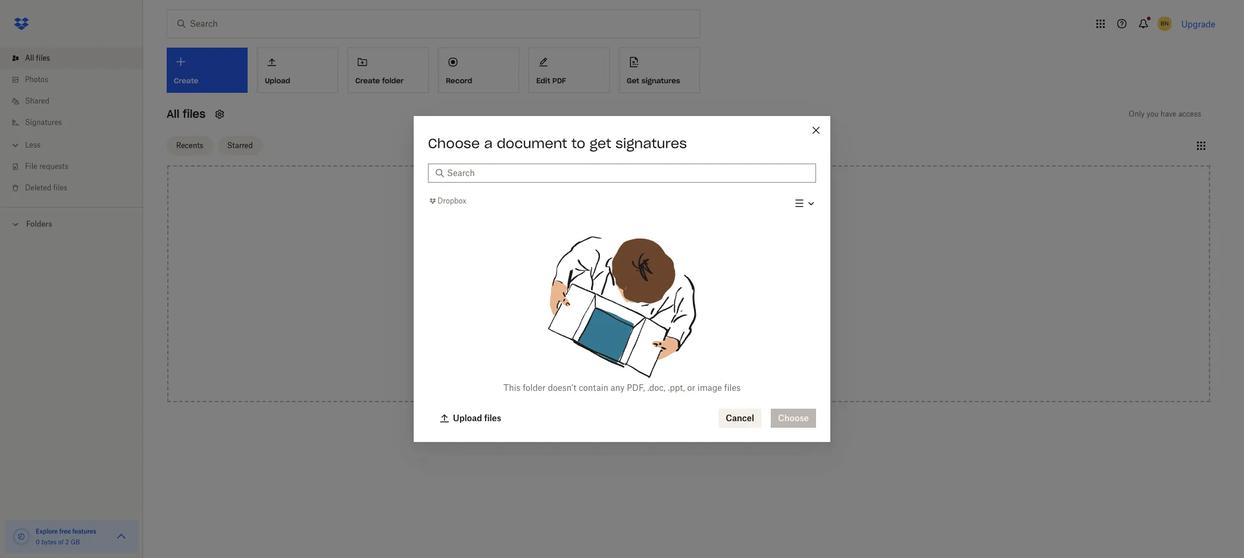 Task type: locate. For each thing, give the bounding box(es) containing it.
signatures right get
[[642, 76, 681, 85]]

folder for this
[[523, 383, 546, 393]]

photos link
[[10, 69, 143, 91]]

0 vertical spatial all
[[25, 54, 34, 63]]

all up recents
[[167, 107, 180, 121]]

deleted files link
[[10, 178, 143, 199]]

files up photos
[[36, 54, 50, 63]]

or
[[688, 383, 696, 393]]

deleted files
[[25, 183, 67, 192]]

1 horizontal spatial all files
[[167, 107, 206, 121]]

all files inside list item
[[25, 54, 50, 63]]

choose a document to get signatures
[[428, 135, 687, 152]]

0 vertical spatial signatures
[[642, 76, 681, 85]]

0 horizontal spatial folder
[[382, 76, 404, 85]]

0 vertical spatial to
[[572, 135, 586, 152]]

files inside all files link
[[36, 54, 50, 63]]

files left here
[[662, 284, 679, 294]]

Search text field
[[447, 167, 810, 180]]

1 horizontal spatial to
[[701, 284, 709, 294]]

create
[[356, 76, 380, 85]]

get signatures button
[[620, 48, 701, 93]]

all
[[25, 54, 34, 63], [167, 107, 180, 121]]

starred
[[227, 141, 253, 150]]

0 horizontal spatial all
[[25, 54, 34, 63]]

files
[[36, 54, 50, 63], [183, 107, 206, 121], [53, 183, 67, 192], [662, 284, 679, 294], [725, 383, 741, 393], [485, 413, 502, 424]]

upload
[[711, 284, 738, 294]]

this
[[504, 383, 521, 393]]

all files up photos
[[25, 54, 50, 63]]

access
[[1179, 110, 1202, 119]]

dropbox image
[[10, 12, 33, 36]]

signatures inside the choose a document to get signatures dialog
[[616, 135, 687, 152]]

edit pdf button
[[529, 48, 610, 93]]

you
[[1147, 110, 1160, 119]]

cancel
[[726, 413, 755, 424]]

upload
[[453, 413, 483, 424]]

folder right this
[[523, 383, 546, 393]]

1 vertical spatial signatures
[[616, 135, 687, 152]]

to for upload
[[701, 284, 709, 294]]

deleted
[[25, 183, 51, 192]]

drop files here to upload
[[641, 284, 738, 294]]

all files
[[25, 54, 50, 63], [167, 107, 206, 121]]

1 horizontal spatial all
[[167, 107, 180, 121]]

a
[[484, 135, 493, 152]]

features
[[72, 528, 96, 536]]

files right deleted
[[53, 183, 67, 192]]

all up photos
[[25, 54, 34, 63]]

to
[[572, 135, 586, 152], [701, 284, 709, 294]]

all files list item
[[0, 48, 143, 69]]

quota usage element
[[12, 528, 31, 547]]

list
[[0, 41, 143, 207]]

1 horizontal spatial folder
[[523, 383, 546, 393]]

here
[[681, 284, 698, 294]]

list containing all files
[[0, 41, 143, 207]]

bytes
[[41, 539, 57, 546]]

choose a document to get signatures dialog
[[414, 116, 831, 443]]

0 vertical spatial folder
[[382, 76, 404, 85]]

1 vertical spatial folder
[[523, 383, 546, 393]]

get
[[627, 76, 640, 85]]

to right here
[[701, 284, 709, 294]]

upgrade link
[[1182, 19, 1216, 29]]

1 vertical spatial all files
[[167, 107, 206, 121]]

folders
[[26, 220, 52, 229]]

folder
[[382, 76, 404, 85], [523, 383, 546, 393]]

folder inside create folder button
[[382, 76, 404, 85]]

get
[[590, 135, 612, 152]]

files right 'image' at the right
[[725, 383, 741, 393]]

all files up recents
[[167, 107, 206, 121]]

document
[[497, 135, 568, 152]]

files right upload
[[485, 413, 502, 424]]

record button
[[438, 48, 519, 93]]

gb
[[71, 539, 80, 546]]

files up recents
[[183, 107, 206, 121]]

0 horizontal spatial to
[[572, 135, 586, 152]]

1 vertical spatial to
[[701, 284, 709, 294]]

folder for create
[[382, 76, 404, 85]]

1 vertical spatial all
[[167, 107, 180, 121]]

folder right create
[[382, 76, 404, 85]]

to inside dialog
[[572, 135, 586, 152]]

0 vertical spatial all files
[[25, 54, 50, 63]]

signatures up search text field at top
[[616, 135, 687, 152]]

to left get
[[572, 135, 586, 152]]

file requests
[[25, 162, 68, 171]]

folder inside the choose a document to get signatures dialog
[[523, 383, 546, 393]]

signatures
[[642, 76, 681, 85], [616, 135, 687, 152]]

0 horizontal spatial all files
[[25, 54, 50, 63]]

create folder button
[[348, 48, 429, 93]]

doesn't
[[548, 383, 577, 393]]



Task type: describe. For each thing, give the bounding box(es) containing it.
files inside deleted files "link"
[[53, 183, 67, 192]]

cancel button
[[719, 409, 762, 428]]

file
[[25, 162, 37, 171]]

all inside list item
[[25, 54, 34, 63]]

pdf,
[[627, 383, 645, 393]]

file requests link
[[10, 156, 143, 178]]

choose
[[428, 135, 480, 152]]

record
[[446, 76, 473, 85]]

explore
[[36, 528, 58, 536]]

pdf
[[553, 76, 566, 85]]

upgrade
[[1182, 19, 1216, 29]]

2
[[65, 539, 69, 546]]

any
[[611, 383, 625, 393]]

0
[[36, 539, 40, 546]]

create folder
[[356, 76, 404, 85]]

only you have access
[[1130, 110, 1202, 119]]

signatures link
[[10, 112, 143, 133]]

upload files
[[453, 413, 502, 424]]

image
[[698, 383, 723, 393]]

contain
[[579, 383, 609, 393]]

folders button
[[0, 215, 143, 233]]

only
[[1130, 110, 1146, 119]]

.ppt,
[[668, 383, 685, 393]]

upload files button
[[433, 409, 509, 428]]

explore free features 0 bytes of 2 gb
[[36, 528, 96, 546]]

shared link
[[10, 91, 143, 112]]

edit
[[537, 76, 551, 85]]

have
[[1161, 110, 1177, 119]]

drop
[[641, 284, 660, 294]]

to for get
[[572, 135, 586, 152]]

recents
[[176, 141, 203, 150]]

files inside upload files button
[[485, 413, 502, 424]]

requests
[[39, 162, 68, 171]]

less
[[25, 141, 41, 150]]

edit pdf
[[537, 76, 566, 85]]

signatures
[[25, 118, 62, 127]]

recents button
[[167, 136, 213, 155]]

dropbox link
[[428, 196, 467, 208]]

this folder doesn't contain any pdf, .doc, .ppt, or image files
[[504, 383, 741, 393]]

of
[[58, 539, 64, 546]]

dropbox
[[438, 197, 467, 206]]

shared
[[25, 97, 49, 105]]

signatures inside get signatures button
[[642, 76, 681, 85]]

photos
[[25, 75, 48, 84]]

all files link
[[10, 48, 143, 69]]

.doc,
[[648, 383, 666, 393]]

starred button
[[218, 136, 263, 155]]

get signatures
[[627, 76, 681, 85]]

free
[[59, 528, 71, 536]]

less image
[[10, 139, 21, 151]]



Task type: vqa. For each thing, say whether or not it's contained in the screenshot.
the or to the bottom
no



